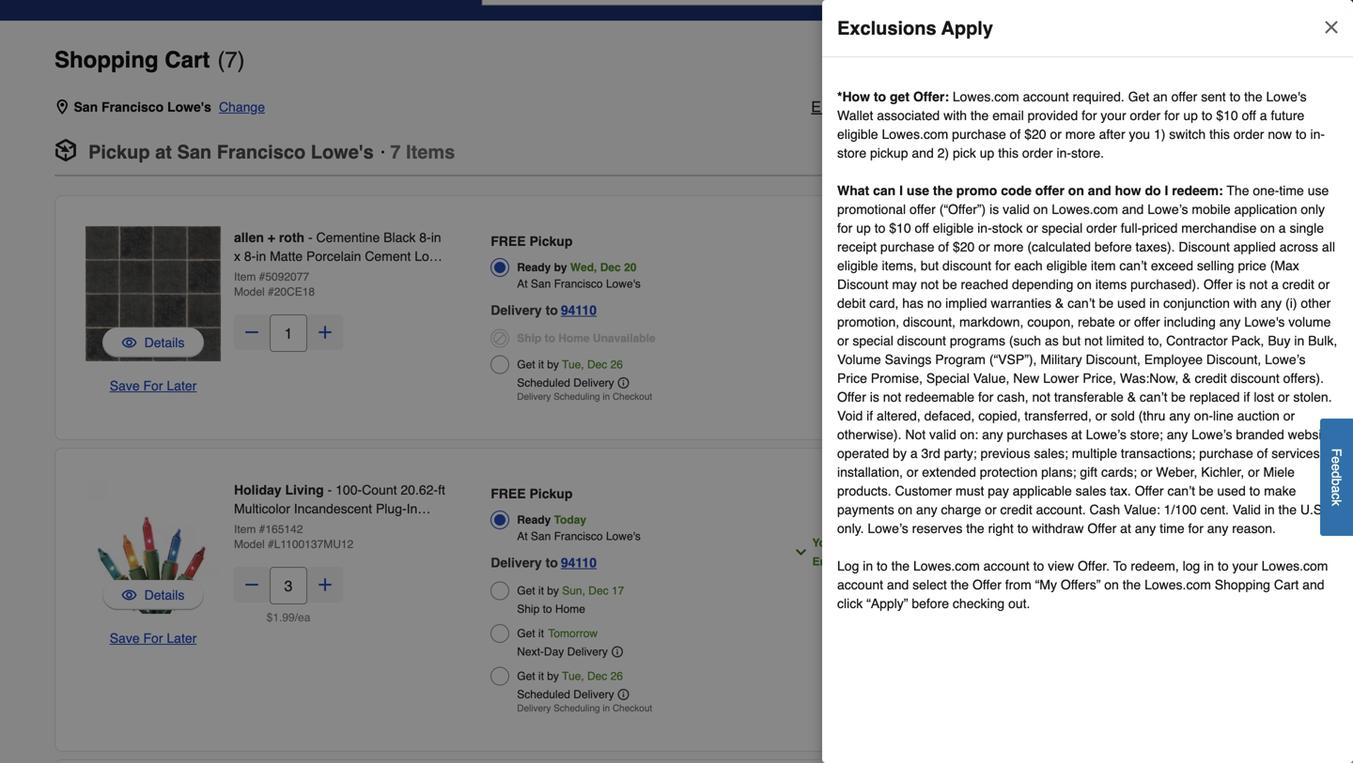 Task type: vqa. For each thing, say whether or not it's contained in the screenshot.
redeemable
yes



Task type: describe. For each thing, give the bounding box(es) containing it.
Search Query text field
[[482, 0, 909, 5]]

2 horizontal spatial credit
[[1282, 277, 1314, 292]]

b
[[1329, 479, 1344, 486]]

be down items
[[1099, 296, 1114, 311]]

offer up value:
[[1135, 484, 1164, 499]]

any left on-
[[1169, 409, 1190, 424]]

lost
[[1254, 390, 1274, 405]]

make
[[1264, 484, 1296, 499]]

withdraw
[[1032, 522, 1084, 537]]

1 horizontal spatial this
[[1209, 127, 1230, 142]]

lowe's left bullet image
[[311, 141, 374, 163]]

any left (i)
[[1261, 296, 1282, 311]]

2 vertical spatial credit
[[1000, 503, 1032, 518]]

get down next-
[[517, 670, 535, 684]]

offer down selling
[[1204, 277, 1233, 292]]

at for 100-count 20.62-ft multicolor incandescent plug-in christmas string lights
[[517, 530, 528, 544]]

transferable
[[1054, 390, 1124, 405]]

lowes.com up email
[[953, 89, 1019, 104]]

2 vertical spatial account
[[837, 578, 883, 593]]

f e e d b a c k
[[1329, 449, 1344, 507]]

your order has updated to pickup. after this order is picked up, your offer will be added to your lowe's wallet.
[[1026, 98, 1278, 150]]

quickview image for cementine black 8-in x 8-in matte porcelain cement look floor and wall tile (12.18-sq. ft/ carton)
[[122, 334, 137, 352]]

(12.18-
[[346, 268, 388, 283]]

. for $ 5 . 97 was $ 3 . 98
[[881, 481, 885, 498]]

eligible inside lowes.com account required. get an offer sent to the lowe's wallet associated with the email provided for your order for up to $10 off a future eligible lowes.com purchase of $20 or more after you 1) switch this order now to in- store pickup and 2) pick up this order in-store.
[[837, 127, 878, 142]]

shopping cart ( 7 )
[[54, 47, 245, 73]]

0 horizontal spatial valid
[[929, 428, 956, 443]]

100-count 20.62-ft multicolor incandescent plug-in christmas string lights image
[[86, 479, 221, 615]]

delivery scheduling in checkout for the top info icon
[[517, 392, 652, 403]]

lowe's down buy
[[1265, 352, 1306, 367]]

$ inside you saved $ 5 97 ends jan 19
[[874, 537, 880, 550]]

in- inside the one-time use promotional offer ("offer") is valid on lowes.com and lowe's mobile application only for up to $10 off eligible in-stock or special order full-priced merchandise on a single receipt purchase of $20 or more (calculated before taxes). discount applied across all eligible items, but discount for each eligible item can't exceed selling price (max discount may not be reached depending on items purchased). offer is not a credit or debit card, has no implied warranties & can't be used in conjunction with any (i) other promotion, discount, markdown, coupon, rebate or offer including any lowe's volume or special discount programs (such as but not limited to, contractor pack, buy in bulk, volume savings program ("vsp"), military discount, employee discount, lowe's price promise, special value, new lower price, was:now, & credit discount offers). offer is not redeemable for cash, not transferable & can't be replaced if lost or stolen. void if altered, defaced, copied, transferred, or sold (thru any on-line auction or otherwise). not valid on: any purchases at lowe's store; any lowe's branded website operated by a 3rd party; previous sales; multiple transactions; purchase of services, installation, or extended protection plans; gift cards; or weber, kichler, or miele products. customer must pay applicable sales tax. offer can't be used to make payments on any charge or credit account. cash value: 1/100 cent. valid in the u.s. only. lowe's reserves the right to withdraw offer at any time for any reason.
[[977, 221, 992, 236]]

1 vertical spatial discount
[[837, 277, 888, 292]]

next-
[[517, 646, 544, 659]]

otherwise).
[[837, 428, 902, 443]]

1 vertical spatial special
[[853, 334, 894, 349]]

1 vertical spatial up
[[980, 146, 994, 161]]

in down unavailable
[[603, 392, 610, 403]]

299
[[1253, 269, 1278, 287]]

applicable
[[1013, 484, 1072, 499]]

1 vertical spatial account
[[983, 559, 1030, 574]]

1 vertical spatial but
[[1062, 334, 1081, 349]]

wallet
[[837, 108, 873, 123]]

for up 1)
[[1164, 108, 1180, 123]]

stolen.
[[1293, 390, 1332, 405]]

0 vertical spatial info image
[[618, 378, 629, 389]]

option group for 100-count 20.62-ft multicolor incandescent plug-in christmas string lights
[[491, 481, 752, 720]]

dec left 17
[[588, 585, 609, 598]]

pickup for 100-count 20.62-ft multicolor incandescent plug-in christmas string lights
[[529, 487, 573, 502]]

today
[[554, 514, 586, 527]]

0 vertical spatial pickup
[[88, 141, 150, 163]]

0 vertical spatial up
[[1183, 108, 1198, 123]]

get up next-
[[517, 628, 535, 641]]

tax.
[[1110, 484, 1131, 499]]

the up checking
[[951, 578, 969, 593]]

any down value:
[[1135, 522, 1156, 537]]

not down new
[[1032, 390, 1051, 405]]

sales
[[1076, 484, 1106, 499]]

1 vertical spatial info image
[[612, 647, 623, 658]]

warranties
[[991, 296, 1051, 311]]

1 it from the top
[[538, 358, 544, 372]]

pickup image
[[54, 139, 77, 162]]

up inside the one-time use promotional offer ("offer") is valid on lowes.com and lowe's mobile application only for up to $10 off eligible in-stock or special order full-priced merchandise on a single receipt purchase of $20 or more (calculated before taxes). discount applied across all eligible items, but discount for each eligible item can't exceed selling price (max discount may not be reached depending on items purchased). offer is not a credit or debit card, has no implied warranties & can't be used in conjunction with any (i) other promotion, discount, markdown, coupon, rebate or offer including any lowe's volume or special discount programs (such as but not limited to, contractor pack, buy in bulk, volume savings program ("vsp"), military discount, employee discount, lowe's price promise, special value, new lower price, was:now, & credit discount offers). offer is not redeemable for cash, not transferable & can't be replaced if lost or stolen. void if altered, defaced, copied, transferred, or sold (thru any on-line auction or otherwise). not valid on: any purchases at lowe's store; any lowe's branded website operated by a 3rd party; previous sales; multiple transactions; purchase of services, installation, or extended protection plans; gift cards; or weber, kichler, or miele products. customer must pay applicable sales tax. offer can't be used to make payments on any charge or credit account. cash value: 1/100 cent. valid in the u.s. only. lowe's reserves the right to withdraw offer at any time for any reason.
[[856, 221, 871, 236]]

get up ship to home
[[517, 585, 535, 598]]

or left sold
[[1095, 409, 1107, 424]]

click
[[837, 597, 863, 612]]

lowes.com inside the one-time use promotional offer ("offer") is valid on lowes.com and lowe's mobile application only for up to $10 off eligible in-stock or special order full-priced merchandise on a single receipt purchase of $20 or more (calculated before taxes). discount applied across all eligible items, but discount for each eligible item can't exceed selling price (max discount may not be reached depending on items purchased). offer is not a credit or debit card, has no implied warranties & can't be used in conjunction with any (i) other promotion, discount, markdown, coupon, rebate or offer including any lowe's volume or special discount programs (such as but not limited to, contractor pack, buy in bulk, volume savings program ("vsp"), military discount, employee discount, lowe's price promise, special value, new lower price, was:now, & credit discount offers). offer is not redeemable for cash, not transferable & can't be replaced if lost or stolen. void if altered, defaced, copied, transferred, or sold (thru any on-line auction or otherwise). not valid on: any purchases at lowe's store; any lowe's branded website operated by a 3rd party; previous sales; multiple transactions; purchase of services, installation, or extended protection plans; gift cards; or weber, kichler, or miele products. customer must pay applicable sales tax. offer can't be used to make payments on any charge or credit account. cash value: 1/100 cent. valid in the u.s. only. lowe's reserves the right to withdraw offer at any time for any reason.
[[1052, 202, 1118, 217]]

bullet image
[[381, 150, 385, 154]]

f e e d b a c k button
[[1320, 419, 1353, 536]]

to up "ship to home unavailable"
[[546, 303, 558, 318]]

be up cent.
[[1199, 484, 1214, 499]]

allen + roth -
[[234, 230, 316, 245]]

be down "was:now,"
[[1171, 390, 1186, 405]]

estimated tax
[[1010, 297, 1104, 314]]

1 discount, from the left
[[1086, 352, 1141, 367]]

by left wed,
[[554, 261, 567, 274]]

payments
[[837, 503, 894, 518]]

any up transactions;
[[1167, 428, 1188, 443]]

lower
[[1043, 371, 1079, 386]]

for down 1/100
[[1188, 522, 1204, 537]]

pick
[[953, 146, 976, 161]]

the down charge
[[966, 522, 984, 537]]

a inside f e e d b a c k button
[[1329, 486, 1344, 493]]

in down allen
[[256, 249, 266, 264]]

$ 5 . 97 was $ 3 . 98
[[849, 481, 902, 519]]

dec down "ship to home unavailable"
[[587, 358, 607, 372]]

offer inside lowes.com account required. get an offer sent to the lowe's wallet associated with the email provided for your order for up to $10 off a future eligible lowes.com purchase of $20 or more after you 1) switch this order now to in- store pickup and 2) pick up this order in-store.
[[1171, 89, 1197, 104]]

cart for email
[[853, 98, 881, 116]]

to down promotional on the top right
[[875, 221, 885, 236]]

your down the updated
[[1137, 117, 1163, 132]]

or up customer on the right bottom of the page
[[907, 465, 918, 480]]

special
[[926, 371, 970, 386]]

$20 inside lowes.com account required. get an offer sent to the lowe's wallet associated with the email provided for your order for up to $10 off a future eligible lowes.com purchase of $20 or more after you 1) switch this order now to in- store pickup and 2) pick up this order in-store.
[[1024, 127, 1046, 142]]

lowe's down 3
[[868, 522, 908, 537]]

at down the san francisco lowe's change
[[155, 141, 172, 163]]

97 inside you saved $ 5 97 ends jan 19
[[890, 537, 902, 550]]

in right jan
[[863, 559, 873, 574]]

coupon,
[[1027, 315, 1074, 330]]

offer up to,
[[1134, 315, 1160, 330]]

is up "stock" at the top of page
[[990, 202, 999, 217]]

$5
[[1057, 509, 1072, 524]]

not up no
[[921, 277, 939, 292]]

block image
[[491, 329, 510, 348]]

is inside your order has updated to pickup. after this order is picked up, your offer will be added to your lowe's wallet.
[[1060, 117, 1070, 132]]

multiple
[[1072, 446, 1117, 461]]

eligible down "(calculated"
[[1046, 258, 1087, 273]]

more inside the up to $5 off an eligible purchase of $50 or more
[[1136, 528, 1166, 543]]

$ for $ 48 . 54
[[856, 228, 864, 246]]

offer left the gift
[[1052, 471, 1078, 486]]

lowe's inside the one-time use promotional offer ("offer") is valid on lowes.com and lowe's mobile application only for up to $10 off eligible in-stock or special order full-priced merchandise on a single receipt purchase of $20 or more (calculated before taxes). discount applied across all eligible items, but discount for each eligible item can't exceed selling price (max discount may not be reached depending on items purchased). offer is not a credit or debit card, has no implied warranties & can't be used in conjunction with any (i) other promotion, discount, markdown, coupon, rebate or offer including any lowe's volume or special discount programs (such as but not limited to, contractor pack, buy in bulk, volume savings program ("vsp"), military discount, employee discount, lowe's price promise, special value, new lower price, was:now, & credit discount offers). offer is not redeemable for cash, not transferable & can't be replaced if lost or stolen. void if altered, defaced, copied, transferred, or sold (thru any on-line auction or otherwise). not valid on: any purchases at lowe's store; any lowe's branded website operated by a 3rd party; previous sales; multiple transactions; purchase of services, installation, or extended protection plans; gift cards; or weber, kichler, or miele products. customer must pay applicable sales tax. offer can't be used to make payments on any charge or credit account. cash value: 1/100 cent. valid in the u.s. only. lowe's reserves the right to withdraw offer at any time for any reason.
[[1244, 315, 1285, 330]]

contractor
[[1166, 334, 1228, 349]]

lowes.com down reason.
[[1262, 559, 1328, 574]]

item #5092077 model #20ce18
[[234, 271, 315, 299]]

to up valid
[[1249, 484, 1260, 499]]

one-
[[1253, 183, 1279, 198]]

on up tax at right
[[1077, 277, 1092, 292]]

right
[[988, 522, 1014, 537]]

by up ship to home
[[547, 585, 559, 598]]

can't down taxes).
[[1119, 258, 1147, 273]]

before inside the one-time use promotional offer ("offer") is valid on lowes.com and lowe's mobile application only for up to $10 off eligible in-stock or special order full-priced merchandise on a single receipt purchase of $20 or more (calculated before taxes). discount applied across all eligible items, but discount for each eligible item can't exceed selling price (max discount may not be reached depending on items purchased). offer is not a credit or debit card, has no implied warranties & can't be used in conjunction with any (i) other promotion, discount, markdown, coupon, rebate or offer including any lowe's volume or special discount programs (such as but not limited to, contractor pack, buy in bulk, volume savings program ("vsp"), military discount, employee discount, lowe's price promise, special value, new lower price, was:now, & credit discount offers). offer is not redeemable for cash, not transferable & can't be replaced if lost or stolen. void if altered, defaced, copied, transferred, or sold (thru any on-line auction or otherwise). not valid on: any purchases at lowe's store; any lowe's branded website operated by a 3rd party; previous sales; multiple transactions; purchase of services, installation, or extended protection plans; gift cards; or weber, kichler, or miele products. customer must pay applicable sales tax. offer can't be used to make payments on any charge or credit account. cash value: 1/100 cent. valid in the u.s. only. lowe's reserves the right to withdraw offer at any time for any reason.
[[1095, 240, 1132, 255]]

a left 'single'
[[1279, 221, 1286, 236]]

at up the multiple
[[1071, 428, 1082, 443]]

item for item subtotal (7)
[[1010, 269, 1039, 287]]

0 horizontal spatial 8-
[[244, 249, 256, 264]]

your inside log in to the lowes.com account to view offer. to redeem, log in to your lowes.com account and select the offer from "my offers" on the lowes.com shopping cart and click "apply" before checking out.
[[1232, 559, 1258, 574]]

exceed
[[1151, 258, 1193, 273]]

cart inside log in to the lowes.com account to view offer. to redeem, log in to your lowes.com account and select the offer from "my offers" on the lowes.com shopping cart and click "apply" before checking out.
[[1274, 578, 1299, 593]]

account inside lowes.com account required. get an offer sent to the lowe's wallet associated with the email provided for your order for up to $10 off a future eligible lowes.com purchase of $20 or more after you 1) switch this order now to in- store pickup and 2) pick up this order in-store.
[[1023, 89, 1069, 104]]

k
[[1329, 500, 1344, 507]]

at down available)
[[1112, 471, 1123, 486]]

sun,
[[562, 585, 585, 598]]

$ for $ 299 . 53
[[1244, 269, 1253, 287]]

account.
[[1036, 503, 1086, 518]]

lights
[[335, 521, 370, 536]]

or down pay
[[985, 503, 997, 518]]

0 vertical spatial used
[[1117, 296, 1146, 311]]

or up the volume
[[837, 334, 849, 349]]

do
[[1145, 183, 1161, 198]]

2 vertical spatial info image
[[618, 690, 629, 701]]

gift
[[1080, 465, 1098, 480]]

the right the 19
[[891, 559, 910, 574]]

$10 inside the one-time use promotional offer ("offer") is valid on lowes.com and lowe's mobile application only for up to $10 off eligible in-stock or special order full-priced merchandise on a single receipt purchase of $20 or more (calculated before taxes). discount applied across all eligible items, but discount for each eligible item can't exceed selling price (max discount may not be reached depending on items purchased). offer is not a credit or debit card, has no implied warranties & can't be used in conjunction with any (i) other promotion, discount, markdown, coupon, rebate or offer including any lowe's volume or special discount programs (such as but not limited to, contractor pack, buy in bulk, volume savings program ("vsp"), military discount, employee discount, lowe's price promise, special value, new lower price, was:now, & credit discount offers). offer is not redeemable for cash, not transferable & can't be replaced if lost or stolen. void if altered, defaced, copied, transferred, or sold (thru any on-line auction or otherwise). not valid on: any purchases at lowe's store; any lowe's branded website operated by a 3rd party; previous sales; multiple transactions; purchase of services, installation, or extended protection plans; gift cards; or weber, kichler, or miele products. customer must pay applicable sales tax. offer can't be used to make payments on any charge or credit account. cash value: 1/100 cent. valid in the u.s. only. lowe's reserves the right to withdraw offer at any time for any reason.
[[889, 221, 911, 236]]

48
[[864, 228, 881, 246]]

applied
[[1234, 240, 1276, 255]]

shopping inside log in to the lowes.com account to view offer. to redeem, log in to your lowes.com account and select the offer from "my offers" on the lowes.com shopping cart and click "apply" before checking out.
[[1215, 578, 1270, 593]]

checkout for the bottommost info icon
[[613, 704, 652, 715]]

by down "ship to home unavailable"
[[547, 358, 559, 372]]

0 horizontal spatial -
[[308, 230, 313, 245]]

lowes.com down log
[[1145, 578, 1211, 593]]

after
[[1099, 127, 1125, 142]]

tue, for the bottommost info icon
[[562, 670, 584, 684]]

54
[[885, 228, 902, 246]]

or up limited
[[1119, 315, 1130, 330]]

lowes.com up select
[[913, 559, 980, 574]]

or down transactions;
[[1141, 465, 1152, 480]]

associated
[[877, 108, 940, 123]]

0 vertical spatial if
[[1244, 390, 1250, 405]]

the up ("offer")
[[933, 183, 953, 198]]

your
[[1026, 98, 1053, 113]]

sq.
[[388, 268, 405, 283]]

save for later for cementine black 8-in x 8-in matte porcelain cement look floor and wall tile (12.18-sq. ft/ carton)
[[110, 379, 197, 394]]

was:now,
[[1120, 371, 1179, 386]]

eligible down receipt
[[837, 258, 878, 273]]

reserves
[[912, 522, 963, 537]]

lowe's up priced
[[1147, 202, 1188, 217]]

free pickup for 100-count 20.62-ft multicolor incandescent plug-in christmas string lights
[[491, 487, 573, 502]]

debit
[[837, 296, 866, 311]]

offers
[[1032, 443, 1071, 458]]

pay
[[988, 484, 1009, 499]]

any down customer on the right bottom of the page
[[916, 503, 937, 518]]

dec left 20
[[600, 261, 621, 274]]

volume
[[837, 352, 881, 367]]

can't up (thru
[[1140, 390, 1167, 405]]

has inside your order has updated to pickup. after this order is picked up, your offer will be added to your lowe's wallet.
[[1091, 98, 1112, 113]]

item for item #165142 model #l1100137mu12
[[234, 523, 256, 537]]

weber,
[[1156, 465, 1197, 480]]

quickview image for 100-count 20.62-ft multicolor incandescent plug-in christmas string lights
[[122, 586, 137, 605]]

to up get it tomorrow
[[543, 603, 552, 616]]

eligible inside the up to $5 off an eligible purchase of $50 or more
[[1112, 509, 1153, 524]]

conjunction
[[1163, 296, 1230, 311]]

0 vertical spatial discount
[[943, 258, 992, 273]]

minus image for cementine black 8-in x 8-in matte porcelain cement look floor and wall tile (12.18-sq. ft/ carton)
[[242, 323, 261, 342]]

services,
[[1272, 446, 1323, 461]]

an for get
[[1153, 89, 1168, 104]]

and left how
[[1088, 183, 1111, 198]]

0 vertical spatial shopping
[[54, 47, 158, 73]]

delivery scheduling in checkout for the bottommost info icon
[[517, 704, 652, 715]]

for left each
[[995, 258, 1011, 273]]

lowe's left change link
[[167, 100, 211, 115]]

0 vertical spatial special
[[1042, 221, 1083, 236]]

2 vertical spatial valid
[[1082, 471, 1109, 486]]

0 horizontal spatial 7
[[225, 47, 237, 73]]

taxes).
[[1136, 240, 1175, 255]]

line
[[1213, 409, 1234, 424]]

to up get it by sun, dec 17
[[546, 556, 558, 571]]

"apply"
[[866, 597, 908, 612]]

reason.
[[1232, 522, 1276, 537]]

or up other on the top right
[[1318, 277, 1330, 292]]

calculated
[[1144, 299, 1215, 317]]

log
[[1183, 559, 1200, 574]]

2 e from the top
[[1329, 464, 1344, 471]]

scheduling for the bottommost info icon
[[554, 704, 600, 715]]

you
[[1129, 127, 1150, 142]]

email
[[992, 108, 1024, 123]]

at san francisco lowe's for cementine black 8-in x 8-in matte porcelain cement look floor and wall tile (12.18-sq. ft/ carton)
[[517, 278, 641, 291]]

or up reached on the right
[[978, 240, 990, 255]]

for for 100-count 20.62-ft multicolor incandescent plug-in christmas string lights
[[143, 631, 163, 646]]

ready for ft
[[517, 514, 551, 527]]

0 vertical spatial discount
[[1179, 240, 1230, 255]]

tax
[[1081, 297, 1104, 314]]

dec down next-day delivery
[[587, 670, 607, 684]]

purchase up kichler,
[[1199, 446, 1253, 461]]

save for later button for 100-count 20.62-ft multicolor incandescent plug-in christmas string lights
[[110, 630, 197, 648]]

to left pickup.
[[1167, 98, 1178, 113]]

including
[[1164, 315, 1216, 330]]

home for 100-count 20.62-ft multicolor incandescent plug-in christmas string lights
[[555, 603, 585, 616]]

home for cementine black 8-in x 8-in matte porcelain cement look floor and wall tile (12.18-sq. ft/ carton)
[[558, 332, 590, 345]]

item for item #5092077 model #20ce18
[[234, 271, 256, 284]]

before inside log in to the lowes.com account to view offer. to redeem, log in to your lowes.com account and select the offer from "my offers" on the lowes.com shopping cart and click "apply" before checking out.
[[912, 597, 949, 612]]

not down price in the right of the page
[[1249, 277, 1268, 292]]

of down ("offer")
[[938, 240, 949, 255]]

email cart
[[811, 98, 881, 116]]

1 horizontal spatial &
[[1127, 390, 1136, 405]]

scheduling for the top info icon
[[554, 392, 600, 403]]

a left 3rd
[[910, 446, 918, 461]]

get it tomorrow
[[517, 628, 598, 641]]

has inside the one-time use promotional offer ("offer") is valid on lowes.com and lowe's mobile application only for up to $10 off eligible in-stock or special order full-priced merchandise on a single receipt purchase of $20 or more (calculated before taxes). discount applied across all eligible items, but discount for each eligible item can't exceed selling price (max discount may not be reached depending on items purchased). offer is not a credit or debit card, has no implied warranties & can't be used in conjunction with any (i) other promotion, discount, markdown, coupon, rebate or offer including any lowe's volume or special discount programs (such as but not limited to, contractor pack, buy in bulk, volume savings program ("vsp"), military discount, employee discount, lowe's price promise, special value, new lower price, was:now, & credit discount offers). offer is not redeemable for cash, not transferable & can't be replaced if lost or stolen. void if altered, defaced, copied, transferred, or sold (thru any on-line auction or otherwise). not valid on: any purchases at lowe's store; any lowe's branded website operated by a 3rd party; previous sales; multiple transactions; purchase of services, installation, or extended protection plans; gift cards; or weber, kichler, or miele products. customer must pay applicable sales tax. offer can't be used to make payments on any charge or credit account. cash value: 1/100 cent. valid in the u.s. only. lowe's reserves the right to withdraw offer at any time for any reason.
[[902, 296, 924, 311]]

1 vertical spatial &
[[1182, 371, 1191, 386]]

order down after
[[1234, 127, 1264, 142]]

get down "ship to home unavailable"
[[517, 358, 535, 372]]

offer right code
[[1035, 183, 1065, 198]]

by inside the one-time use promotional offer ("offer") is valid on lowes.com and lowe's mobile application only for up to $10 off eligible in-stock or special order full-priced merchandise on a single receipt purchase of $20 or more (calculated before taxes). discount applied across all eligible items, but discount for each eligible item can't exceed selling price (max discount may not be reached depending on items purchased). offer is not a credit or debit card, has no implied warranties & can't be used in conjunction with any (i) other promotion, discount, markdown, coupon, rebate or offer including any lowe's volume or special discount programs (such as but not limited to, contractor pack, buy in bulk, volume savings program ("vsp"), military discount, employee discount, lowe's price promise, special value, new lower price, was:now, & credit discount offers). offer is not redeemable for cash, not transferable & can't be replaced if lost or stolen. void if altered, defaced, copied, transferred, or sold (thru any on-line auction or otherwise). not valid on: any purchases at lowe's store; any lowe's branded website operated by a 3rd party; previous sales; multiple transactions; purchase of services, installation, or extended protection plans; gift cards; or weber, kichler, or miele products. customer must pay applicable sales tax. offer can't be used to make payments on any charge or credit account. cash value: 1/100 cent. valid in the u.s. only. lowe's reserves the right to withdraw offer at any time for any reason.
[[893, 446, 907, 461]]

off inside lowes.com account required. get an offer sent to the lowe's wallet associated with the email provided for your order for up to $10 off a future eligible lowes.com purchase of $20 or more after you 1) switch this order now to in- store pickup and 2) pick up this order in-store.
[[1242, 108, 1256, 123]]

tue, for the top info icon
[[562, 358, 584, 372]]

apply inside button
[[1250, 519, 1286, 534]]

2 vertical spatial discount
[[1231, 371, 1280, 386]]

protection
[[980, 465, 1038, 480]]

$50
[[1095, 528, 1117, 543]]

to down sent
[[1202, 108, 1213, 123]]

model for 100-count 20.62-ft multicolor incandescent plug-in christmas string lights
[[234, 538, 265, 552]]

or up the website
[[1283, 409, 1295, 424]]

cash,
[[997, 390, 1029, 405]]

details for cementine black 8-in x 8-in matte porcelain cement look floor and wall tile (12.18-sq. ft/ carton)
[[144, 335, 185, 350]]

email cart button
[[811, 96, 881, 118]]

order up you
[[1130, 108, 1161, 123]]

location image
[[54, 100, 70, 115]]

free pickup for cementine black 8-in x 8-in matte porcelain cement look floor and wall tile (12.18-sq. ft/ carton)
[[491, 234, 573, 249]]

in down make
[[1265, 503, 1275, 518]]

$20 inside the one-time use promotional offer ("offer") is valid on lowes.com and lowe's mobile application only for up to $10 off eligible in-stock or special order full-priced merchandise on a single receipt purchase of $20 or more (calculated before taxes). discount applied across all eligible items, but discount for each eligible item can't exceed selling price (max discount may not be reached depending on items purchased). offer is not a credit or debit card, has no implied warranties & can't be used in conjunction with any (i) other promotion, discount, markdown, coupon, rebate or offer including any lowe's volume or special discount programs (such as but not limited to, contractor pack, buy in bulk, volume savings program ("vsp"), military discount, employee discount, lowe's price promise, special value, new lower price, was:now, & credit discount offers). offer is not redeemable for cash, not transferable & can't be replaced if lost or stolen. void if altered, defaced, copied, transferred, or sold (thru any on-line auction or otherwise). not valid on: any purchases at lowe's store; any lowe's branded website operated by a 3rd party; previous sales; multiple transactions; purchase of services, installation, or extended protection plans; gift cards; or weber, kichler, or miele products. customer must pay applicable sales tax. offer can't be used to make payments on any charge or credit account. cash value: 1/100 cent. valid in the u.s. only. lowe's reserves the right to withdraw offer at any time for any reason.
[[953, 240, 975, 255]]

0 vertical spatial apply
[[941, 17, 993, 39]]

application
[[1234, 202, 1297, 217]]

ship for cementine black 8-in x 8-in matte porcelain cement look floor and wall tile (12.18-sq. ft/ carton)
[[517, 332, 541, 345]]

rebate
[[1078, 315, 1115, 330]]

1 horizontal spatial in-
[[1057, 146, 1071, 161]]

estimated
[[1010, 297, 1077, 314]]

0 vertical spatial 8-
[[419, 230, 431, 245]]

2 discount, from the left
[[1206, 352, 1261, 367]]

purchase inside the up to $5 off an eligible purchase of $50 or more
[[1022, 528, 1076, 543]]

#l1100137mu12
[[268, 538, 354, 552]]

not down the 'rebate'
[[1084, 334, 1103, 349]]

francisco down shopping cart ( 7 )
[[101, 100, 164, 115]]

apply button
[[1222, 507, 1286, 545]]

0 horizontal spatial but
[[921, 258, 939, 273]]

operated
[[837, 446, 889, 461]]

1 scheduled from the top
[[517, 377, 570, 390]]

stepper number input field with increment and decrement buttons number field for porcelain
[[270, 315, 307, 352]]

at right $50
[[1120, 522, 1131, 537]]

1 vertical spatial credit
[[1195, 371, 1227, 386]]

#20ce18
[[268, 286, 315, 299]]

christmas
[[234, 521, 293, 536]]

items
[[1095, 277, 1127, 292]]

updated
[[1116, 98, 1163, 113]]

the one-time use promotional offer ("offer") is valid on lowes.com and lowe's mobile application only for up to $10 off eligible in-stock or special order full-priced merchandise on a single receipt purchase of $20 or more (calculated before taxes). discount applied across all eligible items, but discount for each eligible item can't exceed selling price (max discount may not be reached depending on items purchased). offer is not a credit or debit card, has no implied warranties & can't be used in conjunction with any (i) other promotion, discount, markdown, coupon, rebate or offer including any lowe's volume or special discount programs (such as but not limited to, contractor pack, buy in bulk, volume savings program ("vsp"), military discount, employee discount, lowe's price promise, special value, new lower price, was:now, & credit discount offers). offer is not redeemable for cash, not transferable & can't be replaced if lost or stolen. void if altered, defaced, copied, transferred, or sold (thru any on-line auction or otherwise). not valid on: any purchases at lowe's store; any lowe's branded website operated by a 3rd party; previous sales; multiple transactions; purchase of services, installation, or extended protection plans; gift cards; or weber, kichler, or miele products. customer must pay applicable sales tax. offer can't be used to make payments on any charge or credit account. cash value: 1/100 cent. valid in the u.s. only. lowe's reserves the right to withdraw offer at any time for any reason.
[[837, 183, 1337, 537]]

cementine black 8-in x 8-in matte porcelain cement look floor and wall tile (12.18-sq. ft/ carton)
[[234, 230, 443, 302]]

francisco down change link
[[217, 141, 306, 163]]

each
[[1014, 258, 1043, 273]]

lowe's down on-
[[1192, 428, 1232, 443]]

at san francisco lowe's for 100-count 20.62-ft multicolor incandescent plug-in christmas string lights
[[517, 530, 641, 544]]

cash
[[1089, 503, 1120, 518]]



Task type: locate. For each thing, give the bounding box(es) containing it.
promise,
[[871, 371, 923, 386]]

scheduled down "ship to home unavailable"
[[517, 377, 570, 390]]

1 save for later button from the top
[[110, 377, 197, 396]]

2 vertical spatial off
[[1076, 509, 1090, 524]]

of left $50
[[1080, 528, 1091, 543]]

to right block image at top
[[545, 332, 555, 345]]

offers).
[[1283, 371, 1324, 386]]

on inside log in to the lowes.com account to view offer. to redeem, log in to your lowes.com account and select the offer from "my offers" on the lowes.com shopping cart and click "apply" before checking out.
[[1104, 578, 1119, 593]]

save for 100-count 20.62-ft multicolor incandescent plug-in christmas string lights
[[110, 631, 140, 646]]

francisco
[[101, 100, 164, 115], [217, 141, 306, 163], [554, 278, 603, 291], [554, 530, 603, 544]]

details for 100-count 20.62-ft multicolor incandescent plug-in christmas string lights
[[144, 588, 185, 603]]

1 vertical spatial free pickup
[[491, 487, 573, 502]]

0 horizontal spatial before
[[912, 597, 949, 612]]

option group
[[491, 228, 752, 408], [491, 481, 752, 720]]

$ right was
[[874, 506, 880, 519]]

2 vertical spatial more
[[1136, 528, 1166, 543]]

save for later button for cementine black 8-in x 8-in matte porcelain cement look floor and wall tile (12.18-sq. ft/ carton)
[[110, 377, 197, 396]]

2 scheduled from the top
[[517, 689, 570, 702]]

2 model from the top
[[234, 538, 265, 552]]

transferred,
[[1024, 409, 1092, 424]]

for for cementine black 8-in x 8-in matte porcelain cement look floor and wall tile (12.18-sq. ft/ carton)
[[143, 379, 163, 394]]

delivery to 94110 for 100-count 20.62-ft multicolor incandescent plug-in christmas string lights
[[491, 556, 597, 571]]

offer down the cash
[[1088, 522, 1117, 537]]

4 it from the top
[[538, 670, 544, 684]]

2 free from the top
[[491, 487, 526, 502]]

1 vertical spatial discount
[[897, 334, 946, 349]]

1 quickview image from the top
[[122, 334, 137, 352]]

is down price in the right of the page
[[1236, 277, 1246, 292]]

pickup for cementine black 8-in x 8-in matte porcelain cement look floor and wall tile (12.18-sq. ft/ carton)
[[529, 234, 573, 249]]

1 horizontal spatial $20
[[1024, 127, 1046, 142]]

2 at from the top
[[517, 530, 528, 544]]

0 horizontal spatial more
[[994, 240, 1024, 255]]

only
[[1301, 202, 1325, 217]]

0 horizontal spatial $10
[[889, 221, 911, 236]]

1 94110 from the top
[[561, 303, 597, 318]]

time.
[[1138, 471, 1166, 486]]

free for 100-count 20.62-ft multicolor incandescent plug-in christmas string lights
[[491, 487, 526, 502]]

your inside lowes.com account required. get an offer sent to the lowe's wallet associated with the email provided for your order for up to $10 off a future eligible lowes.com purchase of $20 or more after you 1) switch this order now to in- store pickup and 2) pick up this order in-store.
[[1101, 108, 1126, 123]]

0 vertical spatial checkout
[[1235, 299, 1299, 317]]

1 ready from the top
[[517, 261, 551, 274]]

97 up 98
[[885, 481, 902, 498]]

2 minus image from the top
[[242, 576, 261, 595]]

1 vertical spatial 5
[[880, 537, 886, 550]]

close image
[[1322, 18, 1341, 37]]

2 vertical spatial this
[[998, 146, 1019, 161]]

shopping
[[54, 47, 158, 73], [1215, 578, 1270, 593]]

delivery to 94110 for cementine black 8-in x 8-in matte porcelain cement look floor and wall tile (12.18-sq. ft/ carton)
[[491, 303, 597, 318]]

0 horizontal spatial 1
[[273, 612, 279, 625]]

this down email
[[998, 146, 1019, 161]]

of inside lowes.com account required. get an offer sent to the lowe's wallet associated with the email provided for your order for up to $10 off a future eligible lowes.com purchase of $20 or more after you 1) switch this order now to in- store pickup and 2) pick up this order in-store.
[[1010, 127, 1021, 142]]

your down provided
[[1041, 135, 1066, 150]]

home
[[558, 332, 590, 345], [555, 603, 585, 616]]

account
[[1023, 89, 1069, 104], [983, 559, 1030, 574], [837, 578, 883, 593]]

ft
[[438, 483, 445, 498]]

0 vertical spatial chevron up image
[[1276, 335, 1291, 350]]

floor
[[234, 268, 264, 283]]

branded
[[1236, 428, 1284, 443]]

holiday
[[234, 483, 281, 498]]

be right 'will' on the right of page
[[1218, 117, 1233, 132]]

1 horizontal spatial an
[[1153, 89, 1168, 104]]

2 it from the top
[[538, 585, 544, 598]]

promotional
[[837, 202, 906, 217]]

the down to
[[1123, 578, 1141, 593]]

offer inside your order has updated to pickup. after this order is picked up, your offer will be added to your lowe's wallet.
[[1166, 117, 1193, 132]]

1 vertical spatial option group
[[491, 481, 752, 720]]

ship to home unavailable
[[517, 332, 655, 345]]

is
[[1060, 117, 1070, 132], [990, 202, 999, 217], [1236, 277, 1246, 292], [870, 390, 879, 405]]

chevron up image
[[1276, 335, 1291, 350], [1276, 443, 1291, 458]]

1 26 from the top
[[610, 358, 623, 372]]

1 vertical spatial get it by tue, dec 26
[[517, 670, 623, 684]]

0 vertical spatial free
[[491, 234, 526, 249]]

1 stepper number input field with increment and decrement buttons number field from the top
[[270, 315, 307, 352]]

or down provided
[[1050, 127, 1062, 142]]

used down items
[[1117, 296, 1146, 311]]

2 ready from the top
[[517, 514, 551, 527]]

1 free from the top
[[491, 234, 526, 249]]

now
[[1268, 127, 1292, 142]]

to left get
[[874, 89, 886, 104]]

1 vertical spatial model
[[234, 538, 265, 552]]

2 remove item image from the top
[[913, 481, 947, 515]]

at for cementine black 8-in x 8-in matte porcelain cement look floor and wall tile (12.18-sq. ft/ carton)
[[517, 278, 528, 291]]

code
[[1085, 335, 1118, 350]]

in down next-day delivery
[[603, 704, 610, 715]]

info image
[[618, 378, 629, 389], [612, 647, 623, 658], [618, 690, 629, 701]]

1 horizontal spatial discount,
[[1206, 352, 1261, 367]]

1 details from the top
[[144, 335, 185, 350]]

0 horizontal spatial discount,
[[1086, 352, 1141, 367]]

0 horizontal spatial &
[[1055, 296, 1064, 311]]

minus image for 100-count 20.62-ft multicolor incandescent plug-in christmas string lights
[[242, 576, 261, 595]]

in right buy
[[1294, 334, 1304, 349]]

1 right only
[[1041, 471, 1048, 486]]

time down 1/100
[[1160, 522, 1185, 537]]

this right switch
[[1209, 127, 1230, 142]]

0 horizontal spatial in-
[[977, 221, 992, 236]]

ship for 100-count 20.62-ft multicolor incandescent plug-in christmas string lights
[[517, 603, 540, 616]]

for down value,
[[978, 390, 993, 405]]

order inside the one-time use promotional offer ("offer") is valid on lowes.com and lowe's mobile application only for up to $10 off eligible in-stock or special order full-priced merchandise on a single receipt purchase of $20 or more (calculated before taxes). discount applied across all eligible items, but discount for each eligible item can't exceed selling price (max discount may not be reached depending on items purchased). offer is not a credit or debit card, has no implied warranties & can't be used in conjunction with any (i) other promotion, discount, markdown, coupon, rebate or offer including any lowe's volume or special discount programs (such as but not limited to, contractor pack, buy in bulk, volume savings program ("vsp"), military discount, employee discount, lowe's price promise, special value, new lower price, was:now, & credit discount offers). offer is not redeemable for cash, not transferable & can't be replaced if lost or stolen. void if altered, defaced, copied, transferred, or sold (thru any on-line auction or otherwise). not valid on: any purchases at lowe's store; any lowe's branded website operated by a 3rd party; previous sales; multiple transactions; purchase of services, installation, or extended protection plans; gift cards; or weber, kichler, or miele products. customer must pay applicable sales tax. offer can't be used to make payments on any charge or credit account. cash value: 1/100 cent. valid in the u.s. only. lowe's reserves the right to withdraw offer at any time for any reason.
[[1086, 221, 1117, 236]]

is left picked
[[1060, 117, 1070, 132]]

day
[[544, 646, 564, 659]]

my
[[1010, 443, 1028, 458]]

across
[[1280, 240, 1318, 255]]

look
[[415, 249, 443, 264]]

2 details from the top
[[144, 588, 185, 603]]

0 vertical spatial minus image
[[242, 323, 261, 342]]

2 use from the left
[[1308, 183, 1329, 198]]

1 vertical spatial home
[[555, 603, 585, 616]]

chevron up image for add promo code
[[1276, 335, 1291, 350]]

2 chevron up image from the top
[[1276, 443, 1291, 458]]

2 scheduling from the top
[[554, 704, 600, 715]]

can't
[[1119, 258, 1147, 273], [1068, 296, 1095, 311], [1140, 390, 1167, 405], [1167, 484, 1195, 499]]

0 vertical spatial 94110
[[561, 303, 597, 318]]

get inside lowes.com account required. get an offer sent to the lowe's wallet associated with the email provided for your order for up to $10 off a future eligible lowes.com purchase of $20 or more after you 1) switch this order now to in- store pickup and 2) pick up this order in-store.
[[1128, 89, 1149, 104]]

1 remove item image from the top
[[913, 228, 947, 262]]

1 vertical spatial used
[[1217, 484, 1246, 499]]

0 horizontal spatial $20
[[953, 240, 975, 255]]

cart for empty
[[952, 98, 980, 116]]

get it by tue, dec 26 down next-day delivery
[[517, 670, 623, 684]]

1 vertical spatial ready
[[517, 514, 551, 527]]

$10 down sent
[[1216, 108, 1238, 123]]

1 horizontal spatial valid
[[1003, 202, 1030, 217]]

to
[[1113, 559, 1127, 574]]

1 ship from the top
[[517, 332, 541, 345]]

stepper number input field with increment and decrement buttons number field for christmas
[[270, 568, 307, 605]]

2 94110 button from the top
[[561, 552, 597, 575]]

details
[[144, 335, 185, 350], [144, 588, 185, 603]]

e up the d
[[1329, 457, 1344, 464]]

1 horizontal spatial $10
[[1216, 108, 1238, 123]]

will
[[1196, 117, 1214, 132]]

purchase inside lowes.com account required. get an offer sent to the lowe's wallet associated with the email provided for your order for up to $10 off a future eligible lowes.com purchase of $20 or more after you 1) switch this order now to in- store pickup and 2) pick up this order in-store.
[[952, 127, 1006, 142]]

94110 for cementine black 8-in x 8-in matte porcelain cement look floor and wall tile (12.18-sq. ft/ carton)
[[561, 303, 597, 318]]

/ea
[[295, 612, 310, 625]]

to right log
[[1218, 559, 1229, 574]]

0 vertical spatial $20
[[1024, 127, 1046, 142]]

2 vertical spatial in-
[[977, 221, 992, 236]]

1 horizontal spatial more
[[1065, 127, 1095, 142]]

1 vertical spatial with
[[1234, 296, 1257, 311]]

0 horizontal spatial used
[[1117, 296, 1146, 311]]

save for cementine black 8-in x 8-in matte porcelain cement look floor and wall tile (12.18-sq. ft/ carton)
[[110, 379, 140, 394]]

an
[[1153, 89, 1168, 104], [1094, 509, 1108, 524]]

1 vertical spatial delivery to 94110
[[491, 556, 597, 571]]

free pickup up ready by wed, dec 20
[[491, 234, 573, 249]]

1 vertical spatial 97
[[890, 537, 902, 550]]

by down day
[[547, 670, 559, 684]]

1 vertical spatial time
[[1160, 522, 1185, 537]]

minus image
[[242, 323, 261, 342], [242, 576, 261, 595]]

. for $ 48 . 54
[[881, 228, 885, 246]]

ends
[[812, 556, 840, 569]]

checkout for the top info icon
[[613, 392, 652, 403]]

94110 for 100-count 20.62-ft multicolor incandescent plug-in christmas string lights
[[561, 556, 597, 571]]

1 at from the top
[[517, 278, 528, 291]]

7 up change link
[[225, 47, 237, 73]]

cart inside 'button'
[[952, 98, 980, 116]]

an inside the up to $5 off an eligible purchase of $50 or more
[[1094, 509, 1108, 524]]

. for $ 299 . 53
[[1278, 269, 1282, 287]]

ship to home
[[517, 603, 585, 616]]

0 vertical spatial scheduled delivery
[[517, 377, 614, 390]]

c
[[1329, 493, 1344, 500]]

of inside the up to $5 off an eligible purchase of $50 or more
[[1080, 528, 1091, 543]]

0 vertical spatial scheduled
[[517, 377, 570, 390]]

(calculated
[[1027, 240, 1091, 255]]

what can i use the promo code offer on and how do i redeem:
[[837, 183, 1223, 198]]

credit up (i)
[[1282, 277, 1314, 292]]

or inside lowes.com account required. get an offer sent to the lowe's wallet associated with the email provided for your order for up to $10 off a future eligible lowes.com purchase of $20 or more after you 1) switch this order now to in- store pickup and 2) pick up this order in-store.
[[1050, 127, 1062, 142]]

1 later from the top
[[167, 379, 197, 394]]

store;
[[1130, 428, 1163, 443]]

and inside lowes.com account required. get an offer sent to the lowe's wallet associated with the email provided for your order for up to $10 off a future eligible lowes.com purchase of $20 or more after you 1) switch this order now to in- store pickup and 2) pick up this order in-store.
[[912, 146, 934, 161]]

remove item image for cementine black 8-in x 8-in matte porcelain cement look floor and wall tile (12.18-sq. ft/ carton)
[[913, 228, 947, 262]]

lowe's
[[1266, 89, 1307, 104], [167, 100, 211, 115], [1070, 135, 1111, 150], [311, 141, 374, 163], [606, 278, 641, 291], [1244, 315, 1285, 330], [606, 530, 641, 544]]

7
[[225, 47, 237, 73], [390, 141, 401, 163]]

san right location image
[[74, 100, 98, 115]]

1 vertical spatial ship
[[517, 603, 540, 616]]

only.
[[837, 522, 864, 537]]

remove item image
[[913, 228, 947, 262], [913, 481, 947, 515]]

item #165142 model #l1100137mu12
[[234, 523, 354, 552]]

2 save for later button from the top
[[110, 630, 197, 648]]

an inside lowes.com account required. get an offer sent to the lowe's wallet associated with the email provided for your order for up to $10 off a future eligible lowes.com purchase of $20 or more after you 1) switch this order now to in- store pickup and 2) pick up this order in-store.
[[1153, 89, 1168, 104]]

1 vertical spatial off
[[915, 221, 929, 236]]

promotion,
[[837, 315, 899, 330]]

code
[[1001, 183, 1032, 198]]

off inside the one-time use promotional offer ("offer") is valid on lowes.com and lowe's mobile application only for up to $10 off eligible in-stock or special order full-priced merchandise on a single receipt purchase of $20 or more (calculated before taxes). discount applied across all eligible items, but discount for each eligible item can't exceed selling price (max discount may not be reached depending on items purchased). offer is not a credit or debit card, has no implied warranties & can't be used in conjunction with any (i) other promotion, discount, markdown, coupon, rebate or offer including any lowe's volume or special discount programs (such as but not limited to, contractor pack, buy in bulk, volume savings program ("vsp"), military discount, employee discount, lowe's price promise, special value, new lower price, was:now, & credit discount offers). offer is not redeemable for cash, not transferable & can't be replaced if lost or stolen. void if altered, defaced, copied, transferred, or sold (thru any on-line auction or otherwise). not valid on: any purchases at lowe's store; any lowe's branded website operated by a 3rd party; previous sales; multiple transactions; purchase of services, installation, or extended protection plans; gift cards; or weber, kichler, or miele products. customer must pay applicable sales tax. offer can't be used to make payments on any charge or credit account. cash value: 1/100 cent. valid in the u.s. only. lowe's reserves the right to withdraw offer at any time for any reason.
[[915, 221, 929, 236]]

no
[[927, 296, 942, 311]]

the up added
[[1244, 89, 1263, 104]]

chevron up image for my offers (1 available)
[[1276, 443, 1291, 458]]

value:
[[1124, 503, 1160, 518]]

email
[[811, 98, 849, 116]]

charge
[[941, 503, 981, 518]]

off inside the up to $5 off an eligible purchase of $50 or more
[[1076, 509, 1090, 524]]

must
[[956, 484, 984, 499]]

2 for from the top
[[143, 631, 163, 646]]

1 vertical spatial details
[[144, 588, 185, 603]]

in- down provided
[[1057, 146, 1071, 161]]

this
[[1257, 98, 1278, 113], [1209, 127, 1230, 142], [998, 146, 1019, 161]]

1 for only
[[1041, 471, 1048, 486]]

cementine black 8-in x 8-in matte porcelain cement look floor and wall tile (12.18-sq. ft/ carton) image
[[86, 226, 221, 362]]

later for cementine black 8-in x 8-in matte porcelain cement look floor and wall tile (12.18-sq. ft/ carton)
[[167, 379, 197, 394]]

1 scheduling from the top
[[554, 392, 600, 403]]

tile
[[322, 268, 342, 283]]

0 vertical spatial &
[[1055, 296, 1064, 311]]

is down promise,
[[870, 390, 879, 405]]

reached
[[961, 277, 1008, 292]]

1 scheduled delivery from the top
[[517, 377, 614, 390]]

off right the $5
[[1076, 509, 1090, 524]]

0 vertical spatial ready
[[517, 261, 551, 274]]

or right $50
[[1120, 528, 1132, 543]]

2 option group from the top
[[491, 481, 752, 720]]

1 horizontal spatial i
[[1165, 183, 1168, 198]]

free up ready today
[[491, 487, 526, 502]]

previous
[[981, 446, 1030, 461]]

free pickup up ready today
[[491, 487, 573, 502]]

store
[[837, 146, 866, 161]]

2 horizontal spatial in-
[[1310, 127, 1325, 142]]

receipt
[[837, 240, 877, 255]]

0 vertical spatial at
[[517, 278, 528, 291]]

empty
[[905, 98, 947, 116]]

94110 button for cementine black 8-in x 8-in matte porcelain cement look floor and wall tile (12.18-sq. ft/ carton)
[[561, 299, 597, 322]]

1 i from the left
[[899, 183, 903, 198]]

to right sent
[[1230, 89, 1241, 104]]

save for later for 100-count 20.62-ft multicolor incandescent plug-in christmas string lights
[[110, 631, 197, 646]]

0 vertical spatial an
[[1153, 89, 1168, 104]]

and down matte
[[268, 268, 290, 283]]

0 vertical spatial time
[[1279, 183, 1304, 198]]

0 vertical spatial 7
[[225, 47, 237, 73]]

scheduled delivery down "ship to home unavailable"
[[517, 377, 614, 390]]

0 vertical spatial 1
[[1041, 471, 1048, 486]]

items,
[[882, 258, 917, 273]]

1 vertical spatial scheduling
[[554, 704, 600, 715]]

0 vertical spatial account
[[1023, 89, 1069, 104]]

option group for cementine black 8-in x 8-in matte porcelain cement look floor and wall tile (12.18-sq. ft/ carton)
[[491, 228, 752, 408]]

$ for $ 1 . 99 /ea
[[267, 612, 273, 625]]

0 vertical spatial in-
[[1310, 127, 1325, 142]]

cart for shopping
[[165, 47, 210, 73]]

1 free pickup from the top
[[491, 234, 573, 249]]

quickview image
[[122, 334, 137, 352], [122, 586, 137, 605]]

0 vertical spatial valid
[[1003, 202, 1030, 217]]

san down ready by wed, dec 20
[[531, 278, 551, 291]]

lowe's up 17
[[606, 530, 641, 544]]

tomorrow
[[548, 628, 598, 641]]

account up click
[[837, 578, 883, 593]]

offer.
[[1078, 559, 1110, 574]]

to inside the up to $5 off an eligible purchase of $50 or more
[[1043, 509, 1054, 524]]

1 e from the top
[[1329, 457, 1344, 464]]

0 vertical spatial has
[[1091, 98, 1112, 113]]

remove item image for 100-count 20.62-ft multicolor incandescent plug-in christmas string lights
[[913, 481, 947, 515]]

0 vertical spatial details
[[144, 335, 185, 350]]

but right as at the right top of page
[[1062, 334, 1081, 349]]

at down ready today
[[517, 530, 528, 544]]

2 horizontal spatial &
[[1182, 371, 1191, 386]]

more down "stock" at the top of page
[[994, 240, 1024, 255]]

1 save for later from the top
[[110, 379, 197, 394]]

1 vertical spatial $20
[[953, 240, 975, 255]]

0 vertical spatial save
[[110, 379, 140, 394]]

credit up the replaced
[[1195, 371, 1227, 386]]

0 vertical spatial get it by tue, dec 26
[[517, 358, 623, 372]]

1 tue, from the top
[[562, 358, 584, 372]]

1 vertical spatial 26
[[610, 670, 623, 684]]

any down cent.
[[1207, 522, 1228, 537]]

order down your
[[1026, 117, 1057, 132]]

model inside item #165142 model #l1100137mu12
[[234, 538, 265, 552]]

0 vertical spatial before
[[1095, 240, 1132, 255]]

1 horizontal spatial 7
[[390, 141, 401, 163]]

francisco down ready by wed, dec 20
[[554, 278, 603, 291]]

2 at san francisco lowe's from the top
[[517, 530, 641, 544]]

on
[[1068, 183, 1084, 198], [1033, 202, 1048, 217], [1260, 221, 1275, 236], [1077, 277, 1092, 292], [898, 503, 913, 518], [1104, 578, 1119, 593]]

price
[[837, 371, 867, 386]]

purchase down the $5
[[1022, 528, 1076, 543]]

and
[[912, 146, 934, 161], [1088, 183, 1111, 198], [1122, 202, 1144, 217], [268, 268, 290, 283], [887, 578, 909, 593], [1303, 578, 1324, 593]]

on down what can i use the promo code offer on and how do i redeem:
[[1033, 202, 1048, 217]]

1 for $
[[273, 612, 279, 625]]

2 save from the top
[[110, 631, 140, 646]]

can
[[873, 183, 896, 198]]

2 ship from the top
[[517, 603, 540, 616]]

cart inside button
[[853, 98, 881, 116]]

discount up reached on the right
[[943, 258, 992, 273]]

an for off
[[1094, 509, 1108, 524]]

free for cementine black 8-in x 8-in matte porcelain cement look floor and wall tile (12.18-sq. ft/ carton)
[[491, 234, 526, 249]]

for up receipt
[[837, 221, 853, 236]]

1 horizontal spatial but
[[1062, 334, 1081, 349]]

time
[[1279, 183, 1304, 198], [1160, 522, 1185, 537]]

5 inside you saved $ 5 97 ends jan 19
[[880, 537, 886, 550]]

offer inside log in to the lowes.com account to view offer. to redeem, log in to your lowes.com account and select the offer from "my offers" on the lowes.com shopping cart and click "apply" before checking out.
[[973, 578, 1002, 593]]

bulk,
[[1308, 334, 1337, 349]]

1 vertical spatial save for later
[[110, 631, 197, 646]]

lowe's inside your order has updated to pickup. after this order is picked up, your offer will be added to your lowe's wallet.
[[1070, 135, 1111, 150]]

be inside your order has updated to pickup. after this order is picked up, your offer will be added to your lowe's wallet.
[[1218, 117, 1233, 132]]

94110 button for 100-count 20.62-ft multicolor incandescent plug-in christmas string lights
[[561, 552, 597, 575]]

1 94110 button from the top
[[561, 299, 597, 322]]

0 horizontal spatial apply
[[941, 17, 993, 39]]

save
[[110, 379, 140, 394], [110, 631, 140, 646]]

1 horizontal spatial apply
[[1250, 519, 1286, 534]]

a inside lowes.com account required. get an offer sent to the lowe's wallet associated with the email provided for your order for up to $10 off a future eligible lowes.com purchase of $20 or more after you 1) switch this order now to in- store pickup and 2) pick up this order in-store.
[[1260, 108, 1267, 123]]

1 get it by tue, dec 26 from the top
[[517, 358, 623, 372]]

to
[[874, 89, 886, 104], [1230, 89, 1241, 104], [1167, 98, 1178, 113], [1202, 108, 1213, 123], [1296, 127, 1307, 142], [1026, 135, 1037, 150], [875, 221, 885, 236], [546, 303, 558, 318], [545, 332, 555, 345], [1249, 484, 1260, 499], [1043, 509, 1054, 524], [1017, 522, 1028, 537], [546, 556, 558, 571], [877, 559, 888, 574], [1033, 559, 1044, 574], [1218, 559, 1229, 574], [543, 603, 552, 616]]

i right can
[[899, 183, 903, 198]]

0 vertical spatial scheduling
[[554, 392, 600, 403]]

94110 up "ship to home unavailable"
[[561, 303, 597, 318]]

pickup.
[[1181, 98, 1223, 113]]

model inside item #5092077 model #20ce18
[[234, 286, 265, 299]]

by
[[554, 261, 567, 274], [547, 358, 559, 372], [893, 446, 907, 461], [547, 585, 559, 598], [547, 670, 559, 684]]

and inside the one-time use promotional offer ("offer") is valid on lowes.com and lowe's mobile application only for up to $10 off eligible in-stock or special order full-priced merchandise on a single receipt purchase of $20 or more (calculated before taxes). discount applied across all eligible items, but discount for each eligible item can't exceed selling price (max discount may not be reached depending on items purchased). offer is not a credit or debit card, has no implied warranties & can't be used in conjunction with any (i) other promotion, discount, markdown, coupon, rebate or offer including any lowe's volume or special discount programs (such as but not limited to, contractor pack, buy in bulk, volume savings program ("vsp"), military discount, employee discount, lowe's price promise, special value, new lower price, was:now, & credit discount offers). offer is not redeemable for cash, not transferable & can't be replaced if lost or stolen. void if altered, defaced, copied, transferred, or sold (thru any on-line auction or otherwise). not valid on: any purchases at lowe's store; any lowe's branded website operated by a 3rd party; previous sales; multiple transactions; purchase of services, installation, or extended protection plans; gift cards; or weber, kichler, or miele products. customer must pay applicable sales tax. offer can't be used to make payments on any charge or credit account. cash value: 1/100 cent. valid in the u.s. only. lowe's reserves the right to withdraw offer at any time for any reason.
[[1122, 202, 1144, 217]]

1 minus image from the top
[[242, 323, 261, 342]]

0 vertical spatial credit
[[1282, 277, 1314, 292]]

1 vertical spatial 8-
[[244, 249, 256, 264]]

redeem:
[[1172, 183, 1223, 198]]

this inside your order has updated to pickup. after this order is picked up, your offer will be added to your lowe's wallet.
[[1257, 98, 1278, 113]]

customer
[[895, 484, 952, 499]]

details button
[[102, 328, 204, 358], [122, 334, 185, 352], [102, 581, 204, 611], [122, 586, 185, 605]]

in up look
[[431, 230, 441, 245]]

use for i
[[907, 183, 929, 198]]

2 delivery scheduling in checkout from the top
[[517, 704, 652, 715]]

1 horizontal spatial time
[[1279, 183, 1304, 198]]

auction
[[1237, 409, 1280, 424]]

2 later from the top
[[167, 631, 197, 646]]

lowe's up the multiple
[[1086, 428, 1127, 443]]

& down employee
[[1182, 371, 1191, 386]]

for
[[143, 379, 163, 394], [143, 631, 163, 646]]

0 horizontal spatial time
[[1160, 522, 1185, 537]]

order up what can i use the promo code offer on and how do i redeem:
[[1022, 146, 1053, 161]]

tue,
[[562, 358, 584, 372], [562, 670, 584, 684]]

offer down price
[[837, 390, 866, 405]]

1 horizontal spatial -
[[328, 483, 332, 498]]

2 delivery to 94110 from the top
[[491, 556, 597, 571]]

get
[[890, 89, 910, 104]]

1 model from the top
[[234, 286, 265, 299]]

more inside the one-time use promotional offer ("offer") is valid on lowes.com and lowe's mobile application only for up to $10 off eligible in-stock or special order full-priced merchandise on a single receipt purchase of $20 or more (calculated before taxes). discount applied across all eligible items, but discount for each eligible item can't exceed selling price (max discount may not be reached depending on items purchased). offer is not a credit or debit card, has no implied warranties & can't be used in conjunction with any (i) other promotion, discount, markdown, coupon, rebate or offer including any lowe's volume or special discount programs (such as but not limited to, contractor pack, buy in bulk, volume savings program ("vsp"), military discount, employee discount, lowe's price promise, special value, new lower price, was:now, & credit discount offers). offer is not redeemable for cash, not transferable & can't be replaced if lost or stolen. void if altered, defaced, copied, transferred, or sold (thru any on-line auction or otherwise). not valid on: any purchases at lowe's store; any lowe's branded website operated by a 3rd party; previous sales; multiple transactions; purchase of services, installation, or extended protection plans; gift cards; or weber, kichler, or miele products. customer must pay applicable sales tax. offer can't be used to make payments on any charge or credit account. cash value: 1/100 cent. valid in the u.s. only. lowe's reserves the right to withdraw offer at any time for any reason.
[[994, 240, 1024, 255]]

used down kichler,
[[1217, 484, 1246, 499]]

2 stepper number input field with increment and decrement buttons number field from the top
[[270, 568, 307, 605]]

2 tue, from the top
[[562, 670, 584, 684]]

be
[[1218, 117, 1233, 132], [943, 277, 957, 292], [1099, 296, 1114, 311], [1171, 390, 1186, 405], [1199, 484, 1214, 499]]

or right lost at bottom right
[[1278, 390, 1290, 405]]

0 vertical spatial quickview image
[[122, 334, 137, 352]]

with inside lowes.com account required. get an offer sent to the lowe's wallet associated with the email provided for your order for up to $10 off a future eligible lowes.com purchase of $20 or more after you 1) switch this order now to in- store pickup and 2) pick up this order in-store.
[[943, 108, 967, 123]]

2 i from the left
[[1165, 183, 1168, 198]]

2 get it by tue, dec 26 from the top
[[517, 670, 623, 684]]

any down copied,
[[982, 428, 1003, 443]]

*how to get offer:
[[837, 89, 949, 104]]

2 94110 from the top
[[561, 556, 597, 571]]

1 for from the top
[[143, 379, 163, 394]]

2 quickview image from the top
[[122, 586, 137, 605]]

20.62-
[[401, 483, 438, 498]]

1 vertical spatial save for later button
[[110, 630, 197, 648]]

0 vertical spatial 26
[[610, 358, 623, 372]]

1 delivery scheduling in checkout from the top
[[517, 392, 652, 403]]

your down reason.
[[1232, 559, 1258, 574]]

add promo code link
[[1010, 335, 1299, 350]]

2 horizontal spatial more
[[1136, 528, 1166, 543]]

lowe's inside lowes.com account required. get an offer sent to the lowe's wallet associated with the email provided for your order for up to $10 off a future eligible lowes.com purchase of $20 or more after you 1) switch this order now to in- store pickup and 2) pick up this order in-store.
[[1266, 89, 1307, 104]]

1 save from the top
[[110, 379, 140, 394]]

1 horizontal spatial before
[[1095, 240, 1132, 255]]

98
[[890, 506, 902, 519]]

item inside item #5092077 model #20ce18
[[234, 271, 256, 284]]

1 vertical spatial remove item image
[[913, 481, 947, 515]]

the down make
[[1278, 503, 1297, 518]]

0 horizontal spatial shopping
[[54, 47, 158, 73]]

cementine
[[316, 230, 380, 245]]

item up carton)
[[234, 271, 256, 284]]

san down ready today
[[531, 530, 551, 544]]

apply up offer: on the right of the page
[[941, 17, 993, 39]]

later for 100-count 20.62-ft multicolor incandescent plug-in christmas string lights
[[167, 631, 197, 646]]

1 chevron up image from the top
[[1276, 335, 1291, 350]]

2 scheduled delivery from the top
[[517, 689, 614, 702]]

in- down ("offer")
[[977, 221, 992, 236]]

copied,
[[978, 409, 1021, 424]]

None search field
[[482, 0, 995, 23]]

2 free pickup from the top
[[491, 487, 573, 502]]

required.
[[1073, 89, 1125, 104]]

0 vertical spatial 5
[[873, 481, 881, 498]]

2 vertical spatial pickup
[[529, 487, 573, 502]]

eligible down wallet
[[837, 127, 878, 142]]

with inside the one-time use promotional offer ("offer") is valid on lowes.com and lowe's mobile application only for up to $10 off eligible in-stock or special order full-priced merchandise on a single receipt purchase of $20 or more (calculated before taxes). discount applied across all eligible items, but discount for each eligible item can't exceed selling price (max discount may not be reached depending on items purchased). offer is not a credit or debit card, has no implied warranties & can't be used in conjunction with any (i) other promotion, discount, markdown, coupon, rebate or offer including any lowe's volume or special discount programs (such as but not limited to, contractor pack, buy in bulk, volume savings program ("vsp"), military discount, employee discount, lowe's price promise, special value, new lower price, was:now, & credit discount offers). offer is not redeemable for cash, not transferable & can't be replaced if lost or stolen. void if altered, defaced, copied, transferred, or sold (thru any on-line auction or otherwise). not valid on: any purchases at lowe's store; any lowe's branded website operated by a 3rd party; previous sales; multiple transactions; purchase of services, installation, or extended protection plans; gift cards; or weber, kichler, or miele products. customer must pay applicable sales tax. offer can't be used to make payments on any charge or credit account. cash value: 1/100 cent. valid in the u.s. only. lowe's reserves the right to withdraw offer at any time for any reason.
[[1234, 296, 1257, 311]]

97 inside $ 5 . 97 was $ 3 . 98
[[885, 481, 902, 498]]

save for later button down 100-count 20.62-ft multicolor incandescent plug-in christmas string lights image on the left bottom of page
[[110, 630, 197, 648]]

valid
[[1233, 503, 1261, 518]]

more inside lowes.com account required. get an offer sent to the lowe's wallet associated with the email provided for your order for up to $10 off a future eligible lowes.com purchase of $20 or more after you 1) switch this order now to in- store pickup and 2) pick up this order in-store.
[[1065, 127, 1095, 142]]

item inside item #165142 model #l1100137mu12
[[234, 523, 256, 537]]

lowe's down 20
[[606, 278, 641, 291]]

1 vertical spatial more
[[994, 240, 1024, 255]]

cart
[[165, 47, 210, 73], [853, 98, 881, 116], [952, 98, 980, 116], [1274, 578, 1299, 593]]

be up implied
[[943, 277, 957, 292]]

only 1 offer valid at a time.
[[1010, 471, 1166, 486]]

1 use from the left
[[907, 183, 929, 198]]

on down to
[[1104, 578, 1119, 593]]

1 vertical spatial an
[[1094, 509, 1108, 524]]

0 vertical spatial remove item image
[[913, 228, 947, 262]]

1 at san francisco lowe's from the top
[[517, 278, 641, 291]]

save for later button down cementine black 8-in x 8-in matte porcelain cement look floor and wall tile (12.18-sq. ft/ carton) image at the left of page
[[110, 377, 197, 396]]

can't up 1/100
[[1167, 484, 1195, 499]]

extended
[[922, 465, 976, 480]]

home down get it by sun, dec 17
[[555, 603, 585, 616]]

$10 inside lowes.com account required. get an offer sent to the lowe's wallet associated with the email provided for your order for up to $10 off a future eligible lowes.com purchase of $20 or more after you 1) switch this order now to in- store pickup and 2) pick up this order in-store.
[[1216, 108, 1238, 123]]

a left future
[[1260, 108, 1267, 123]]

5 inside $ 5 . 97 was $ 3 . 98
[[873, 481, 881, 498]]

0 horizontal spatial if
[[866, 409, 873, 424]]

0 vertical spatial at san francisco lowe's
[[517, 278, 641, 291]]

1 option group from the top
[[491, 228, 752, 408]]

3 it from the top
[[538, 628, 544, 641]]

1 horizontal spatial 8-
[[419, 230, 431, 245]]

model for cementine black 8-in x 8-in matte porcelain cement look floor and wall tile (12.18-sq. ft/ carton)
[[234, 286, 265, 299]]

$ for $ 5 . 97 was $ 3 . 98
[[864, 481, 873, 498]]

plus image
[[316, 323, 335, 342]]

stepper number input field with increment and decrement buttons number field left plus icon
[[270, 315, 307, 352]]

item down multicolor
[[234, 523, 256, 537]]

2 26 from the top
[[610, 670, 623, 684]]

1 vertical spatial 94110 button
[[561, 552, 597, 575]]

lowe's up buy
[[1244, 315, 1285, 330]]

chevron down image
[[794, 545, 809, 560]]

use inside the one-time use promotional offer ("offer") is valid on lowes.com and lowe's mobile application only for up to $10 off eligible in-stock or special order full-priced merchandise on a single receipt purchase of $20 or more (calculated before taxes). discount applied across all eligible items, but discount for each eligible item can't exceed selling price (max discount may not be reached depending on items purchased). offer is not a credit or debit card, has no implied warranties & can't be used in conjunction with any (i) other promotion, discount, markdown, coupon, rebate or offer including any lowe's volume or special discount programs (such as but not limited to, contractor pack, buy in bulk, volume savings program ("vsp"), military discount, employee discount, lowe's price promise, special value, new lower price, was:now, & credit discount offers). offer is not redeemable for cash, not transferable & can't be replaced if lost or stolen. void if altered, defaced, copied, transferred, or sold (thru any on-line auction or otherwise). not valid on: any purchases at lowe's store; any lowe's branded website operated by a 3rd party; previous sales; multiple transactions; purchase of services, installation, or extended protection plans; gift cards; or weber, kichler, or miele products. customer must pay applicable sales tax. offer can't be used to make payments on any charge or credit account. cash value: 1/100 cent. valid in the u.s. only. lowe's reserves the right to withdraw offer at any time for any reason.
[[1308, 183, 1329, 198]]

used
[[1117, 296, 1146, 311], [1217, 484, 1246, 499]]

ready for in
[[517, 261, 551, 274]]

1 delivery to 94110 from the top
[[491, 303, 597, 318]]

it down next-
[[538, 670, 544, 684]]

(i)
[[1285, 296, 1297, 311]]

transactions;
[[1121, 446, 1196, 461]]

0 vertical spatial model
[[234, 286, 265, 299]]

2 save for later from the top
[[110, 631, 197, 646]]

Stepper number input field with increment and decrement buttons number field
[[270, 315, 307, 352], [270, 568, 307, 605]]

or inside the up to $5 off an eligible purchase of $50 or more
[[1120, 528, 1132, 543]]

and inside cementine black 8-in x 8-in matte porcelain cement look floor and wall tile (12.18-sq. ft/ carton)
[[268, 268, 290, 283]]

plus image
[[316, 576, 335, 595]]

use for time
[[1308, 183, 1329, 198]]

. for $ 1 . 99 /ea
[[279, 612, 282, 625]]



